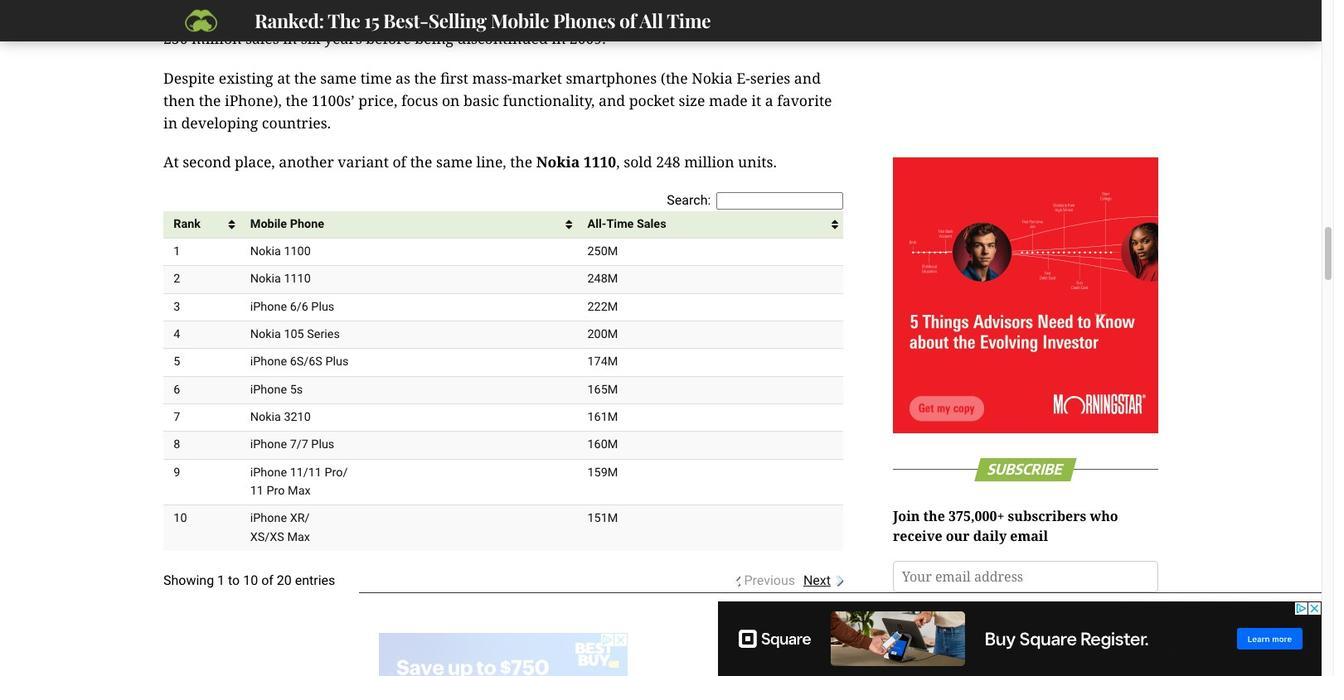 Task type: vqa. For each thing, say whether or not it's contained in the screenshot.
"🇮🇩"
no



Task type: describe. For each thing, give the bounding box(es) containing it.
heading
[[163, 6, 222, 26]]

units.
[[738, 152, 777, 172]]

a
[[765, 90, 773, 110]]

line,
[[476, 152, 506, 172]]

of left all
[[619, 7, 636, 33]]

then
[[163, 90, 195, 110]]

smartphones
[[566, 68, 657, 88]]

151m
[[587, 512, 618, 526]]

the right variant
[[410, 152, 432, 172]]

visual capitalist image
[[163, 8, 238, 33]]

105
[[284, 327, 304, 342]]

subscribe
[[986, 460, 1066, 478]]

subscribers
[[1008, 507, 1086, 525]]

iphone 11/11 pro/ 11 pro max
[[250, 466, 348, 498]]

iphone 6/6 plus
[[250, 300, 334, 314]]

selling
[[428, 7, 487, 33]]

iphone),
[[225, 90, 282, 110]]

the up countries. at top
[[286, 90, 308, 110]]

same inside despite existing at the same time as the first mass-market smartphones (the nokia e-series and then the iphone), the 1100s' price, focus on basic functionality, and pocket size made it a favorite in developing countries.
[[320, 68, 357, 88]]

receive
[[893, 527, 942, 545]]

6s/6s
[[290, 355, 322, 369]]

1 inside status
[[217, 573, 225, 589]]

at
[[163, 152, 179, 172]]

mobile phone: activate to sort column ascending element
[[240, 211, 577, 238]]

pocket
[[629, 90, 675, 110]]

222m
[[587, 300, 618, 314]]

mass-
[[472, 68, 512, 88]]

iphone for iphone 7/7 plus
[[250, 438, 287, 452]]

11
[[250, 484, 264, 498]]

iphone for iphone 6/6 plus
[[250, 300, 287, 314]]

iphone inside iphone 11/11 pro/ 11 pro max
[[250, 466, 287, 480]]

Join the 375,000+ subscribers who receive our daily email email field
[[893, 561, 1158, 592]]

250m
[[587, 245, 618, 259]]

pro/
[[325, 466, 348, 480]]

1 horizontal spatial million
[[684, 152, 734, 172]]

advertisement element
[[379, 633, 628, 677]]

15
[[364, 7, 379, 33]]

functionality,
[[503, 90, 595, 110]]

market
[[512, 68, 562, 88]]

favorite
[[777, 90, 832, 110]]

our
[[946, 527, 970, 545]]

showing
[[163, 573, 214, 589]]

beloved
[[538, 6, 593, 26]]

before
[[366, 28, 411, 48]]

nokia 1100
[[250, 245, 311, 259]]

0 horizontal spatial sold
[[332, 6, 360, 26]]

mobile inside "element"
[[250, 217, 287, 231]]

e-
[[736, 68, 750, 88]]

1 horizontal spatial 1100
[[644, 6, 677, 26]]

nokia up 2009.
[[597, 6, 640, 26]]

0 vertical spatial time
[[667, 7, 711, 33]]

159m
[[587, 466, 618, 480]]

nokia left 105
[[250, 327, 281, 342]]

160m
[[587, 438, 618, 452]]

0 horizontal spatial 1100
[[284, 245, 311, 259]]

6/6
[[290, 300, 308, 314]]

iphone 6s/6s plus
[[250, 355, 349, 369]]

entries
[[295, 573, 335, 589]]

nokia down the nokia 1100
[[250, 272, 281, 286]]

the right the line, at the top of the page
[[510, 152, 532, 172]]

max inside iphone 11/11 pro/ 11 pro max
[[288, 484, 311, 498]]

iphone for iphone 5s
[[250, 383, 287, 397]]

daily
[[973, 527, 1007, 545]]

10 inside status
[[243, 573, 258, 589]]

years
[[324, 28, 362, 48]]

size
[[679, 90, 705, 110]]

sales
[[637, 217, 666, 231]]

iphone 7/7 plus
[[250, 438, 334, 452]]

existing
[[219, 68, 273, 88]]

1 horizontal spatial same
[[436, 152, 473, 172]]

ranked:
[[255, 7, 324, 33]]

six
[[301, 28, 320, 48]]

sign up
[[906, 618, 954, 636]]

nokia inside despite existing at the same time as the first mass-market smartphones (the nokia e-series and then the iphone), the 1100s' price, focus on basic functionality, and pocket size made it a favorite in developing countries.
[[692, 68, 733, 88]]

nokia up nokia 1110
[[250, 245, 281, 259]]

1 horizontal spatial and
[[794, 68, 821, 88]]

join
[[893, 507, 920, 525]]

at second place, another variant of the same line, the nokia 1110 , sold 248 million units.
[[163, 152, 777, 172]]

1 vertical spatial sold
[[624, 152, 652, 172]]

another
[[279, 152, 334, 172]]

6
[[174, 383, 180, 397]]

iphone for iphone 6s/6s plus
[[250, 355, 287, 369]]

in inside despite existing at the same time as the first mass-market smartphones (the nokia e-series and then the iphone), the 1100s' price, focus on basic functionality, and pocket size made it a favorite in developing countries.
[[163, 113, 177, 133]]

7/7
[[290, 438, 308, 452]]

rank: activate to sort column ascending element
[[163, 211, 240, 238]]

sign
[[906, 618, 933, 636]]

who
[[1090, 507, 1118, 525]]

nokia 3210
[[250, 410, 311, 424]]

11/11
[[290, 466, 322, 480]]

max inside the iphone xr/ xs/xs max
[[287, 530, 310, 544]]

first
[[440, 68, 468, 88]]

165m
[[587, 383, 618, 397]]

at
[[277, 68, 290, 88]]

next link
[[803, 571, 831, 592]]

4
[[174, 327, 180, 342]]

iphone inside the iphone xr/ xs/xs max
[[250, 512, 287, 526]]

rank
[[174, 217, 201, 231]]

the left list
[[226, 6, 248, 26]]

nokia 1110
[[250, 272, 311, 286]]

pro
[[267, 484, 285, 498]]

basic
[[463, 90, 499, 110]]

plus for iphone 6/6 plus
[[311, 300, 334, 314]]

nokia down iphone 5s
[[250, 410, 281, 424]]

price,
[[358, 90, 397, 110]]



Task type: locate. For each thing, give the bounding box(es) containing it.
0 horizontal spatial same
[[320, 68, 357, 88]]

on
[[442, 90, 460, 110]]

iphone up xs/xs
[[250, 512, 287, 526]]

0 horizontal spatial ,
[[616, 152, 620, 172]]

1110
[[584, 152, 616, 172], [284, 272, 311, 286]]

previous next
[[744, 573, 831, 589]]

list
[[252, 6, 273, 26]]

of left 20
[[261, 573, 273, 589]]

the up receive at right bottom
[[923, 507, 945, 525]]

6 iphone from the top
[[250, 512, 287, 526]]

248
[[656, 152, 680, 172]]

countries.
[[262, 113, 331, 133]]

same up 1100s'
[[320, 68, 357, 88]]

8
[[174, 438, 180, 452]]

mobile phone
[[250, 217, 324, 231]]

discontinued
[[457, 28, 548, 48]]

2 horizontal spatial in
[[552, 28, 566, 48]]

best-
[[383, 7, 428, 33]]

0 vertical spatial 1
[[174, 245, 180, 259]]

1100 down phone
[[284, 245, 311, 259]]

and down smartphones
[[599, 90, 625, 110]]

plus
[[311, 300, 334, 314], [325, 355, 349, 369], [311, 438, 334, 452]]

join the 375,000+ subscribers who receive our daily email
[[893, 507, 1118, 545]]

1 vertical spatial ,
[[616, 152, 620, 172]]

1 horizontal spatial in
[[283, 28, 297, 48]]

0 vertical spatial same
[[320, 68, 357, 88]]

series
[[307, 327, 340, 342]]

all
[[639, 7, 663, 33]]

in left six
[[283, 28, 297, 48]]

2 vertical spatial plus
[[311, 438, 334, 452]]

0 vertical spatial max
[[288, 484, 311, 498]]

, left 248
[[616, 152, 620, 172]]

1
[[174, 245, 180, 259], [217, 573, 225, 589]]

, inside , recording more than 250 million sales in six years before being discontinued in 2009.
[[677, 6, 680, 26]]

1 vertical spatial max
[[287, 530, 310, 544]]

20
[[277, 573, 292, 589]]

sign up button
[[893, 609, 968, 646]]

the right as
[[414, 68, 436, 88]]

much-
[[494, 6, 538, 26]]

iphone down nokia 1110
[[250, 300, 287, 314]]

0 horizontal spatial in
[[163, 113, 177, 133]]

None search field
[[716, 192, 843, 210]]

1 up 2
[[174, 245, 180, 259]]

(the
[[661, 68, 688, 88]]

1 horizontal spatial ,
[[677, 6, 680, 26]]

the
[[226, 6, 248, 26], [468, 6, 490, 26], [294, 68, 316, 88], [414, 68, 436, 88], [199, 90, 221, 110], [286, 90, 308, 110], [410, 152, 432, 172], [510, 152, 532, 172], [923, 507, 945, 525]]

0 vertical spatial 1110
[[584, 152, 616, 172]]

and up the favorite
[[794, 68, 821, 88]]

plus for iphone 6s/6s plus
[[325, 355, 349, 369]]

email
[[1010, 527, 1048, 545]]

, recording more than 250 million sales in six years before being discontinued in 2009.
[[163, 6, 829, 48]]

0 horizontal spatial million
[[192, 28, 242, 48]]

iphone down nokia 3210
[[250, 438, 287, 452]]

same
[[320, 68, 357, 88], [436, 152, 473, 172]]

previous
[[744, 573, 795, 589]]

200m
[[587, 327, 618, 342]]

same left the line, at the top of the page
[[436, 152, 473, 172]]

xr/
[[290, 512, 310, 526]]

million down heading
[[192, 28, 242, 48]]

2 iphone from the top
[[250, 355, 287, 369]]

174m
[[587, 355, 618, 369]]

375,000+
[[949, 507, 1004, 525]]

iphone 5s
[[250, 383, 303, 397]]

nokia
[[597, 6, 640, 26], [692, 68, 733, 88], [536, 152, 580, 172], [250, 245, 281, 259], [250, 272, 281, 286], [250, 327, 281, 342], [250, 410, 281, 424]]

0 vertical spatial mobile
[[491, 7, 549, 33]]

0 vertical spatial 10
[[174, 512, 187, 526]]

plus right 6/6
[[311, 300, 334, 314]]

248m
[[587, 272, 618, 286]]

sold left 248
[[624, 152, 652, 172]]

0 horizontal spatial mobile
[[250, 217, 287, 231]]

all-time sales
[[587, 217, 666, 231]]

in down beloved
[[552, 28, 566, 48]]

showing 1 to 10 of 20 entries
[[163, 573, 335, 589]]

5 iphone from the top
[[250, 466, 287, 480]]

is
[[453, 6, 464, 26]]

ranked: the 15 best-selling mobile phones of all time
[[255, 7, 711, 33]]

0 vertical spatial ,
[[677, 6, 680, 26]]

sold up years
[[332, 6, 360, 26]]

1110 up 6/6
[[284, 272, 311, 286]]

, right all
[[677, 6, 680, 26]]

1 horizontal spatial time
[[667, 7, 711, 33]]

0 vertical spatial and
[[794, 68, 821, 88]]

10 right to
[[243, 573, 258, 589]]

voice of the investor_ad 2 image
[[893, 158, 1158, 434]]

of right variant
[[393, 152, 406, 172]]

plus for iphone 7/7 plus
[[311, 438, 334, 452]]

1 vertical spatial million
[[684, 152, 734, 172]]

iphone up pro
[[250, 466, 287, 480]]

developing
[[181, 113, 258, 133]]

most
[[294, 6, 328, 26]]

phones
[[364, 6, 414, 26]]

the
[[328, 7, 360, 33]]

time
[[360, 68, 392, 88]]

previous link
[[744, 571, 795, 592]]

1 horizontal spatial 1110
[[584, 152, 616, 172]]

iphone up iphone 5s
[[250, 355, 287, 369]]

1 vertical spatial 1100
[[284, 245, 311, 259]]

1 vertical spatial 1110
[[284, 272, 311, 286]]

1 horizontal spatial 1
[[217, 573, 225, 589]]

1 vertical spatial time
[[606, 217, 634, 231]]

1100 left recording
[[644, 6, 677, 26]]

0 horizontal spatial 10
[[174, 512, 187, 526]]

next
[[803, 573, 831, 589]]

than
[[797, 6, 829, 26]]

0 horizontal spatial 1110
[[284, 272, 311, 286]]

despite
[[163, 68, 215, 88]]

plus right 7/7
[[311, 438, 334, 452]]

,
[[677, 6, 680, 26], [616, 152, 620, 172]]

0 horizontal spatial 1
[[174, 245, 180, 259]]

1 vertical spatial 10
[[243, 573, 258, 589]]

1100s'
[[312, 90, 354, 110]]

5
[[174, 355, 180, 369]]

showing 1 to 10 of 20 entries status
[[163, 571, 335, 592]]

3 iphone from the top
[[250, 383, 287, 397]]

xs/xs
[[250, 530, 284, 544]]

0 vertical spatial plus
[[311, 300, 334, 314]]

it
[[751, 90, 761, 110]]

1 horizontal spatial sold
[[624, 152, 652, 172]]

series
[[750, 68, 790, 88]]

0 vertical spatial sold
[[332, 6, 360, 26]]

0 vertical spatial million
[[192, 28, 242, 48]]

nokia 105 series
[[250, 327, 340, 342]]

max down xr/
[[287, 530, 310, 544]]

in down then
[[163, 113, 177, 133]]

phones
[[553, 7, 615, 33]]

all-
[[587, 217, 606, 231]]

ever
[[418, 6, 449, 26]]

161m
[[587, 410, 618, 424]]

1 vertical spatial 1
[[217, 573, 225, 589]]

all-time sales: activate to sort column ascending element
[[577, 211, 843, 238]]

time left sales
[[606, 217, 634, 231]]

1 horizontal spatial 10
[[243, 573, 258, 589]]

0 vertical spatial 1100
[[644, 6, 677, 26]]

million inside , recording more than 250 million sales in six years before being discontinued in 2009.
[[192, 28, 242, 48]]

being
[[415, 28, 454, 48]]

iphone left 5s
[[250, 383, 287, 397]]

of right list
[[276, 6, 290, 26]]

250
[[163, 28, 188, 48]]

plus down series in the left of the page
[[325, 355, 349, 369]]

the right is
[[468, 6, 490, 26]]

nokia down 'functionality,'
[[536, 152, 580, 172]]

1 vertical spatial plus
[[325, 355, 349, 369]]

in
[[283, 28, 297, 48], [552, 28, 566, 48], [163, 113, 177, 133]]

variant
[[338, 152, 389, 172]]

despite existing at the same time as the first mass-market smartphones (the nokia e-series and then the iphone), the 1100s' price, focus on basic functionality, and pocket size made it a favorite in developing countries.
[[163, 68, 832, 133]]

10
[[174, 512, 187, 526], [243, 573, 258, 589]]

0 horizontal spatial and
[[599, 90, 625, 110]]

1 iphone from the top
[[250, 300, 287, 314]]

max down 11/11
[[288, 484, 311, 498]]

to
[[228, 573, 240, 589]]

search:
[[667, 192, 711, 208]]

2
[[174, 272, 180, 286]]

more
[[756, 6, 793, 26]]

time right all
[[667, 7, 711, 33]]

1110 up all-
[[584, 152, 616, 172]]

million right 248
[[684, 152, 734, 172]]

nokia up made
[[692, 68, 733, 88]]

7
[[174, 410, 180, 424]]

time
[[667, 7, 711, 33], [606, 217, 634, 231]]

million
[[192, 28, 242, 48], [684, 152, 734, 172]]

of inside status
[[261, 573, 273, 589]]

1 vertical spatial and
[[599, 90, 625, 110]]

0 horizontal spatial time
[[606, 217, 634, 231]]

the up developing at the left
[[199, 90, 221, 110]]

10 down 9
[[174, 512, 187, 526]]

1 vertical spatial mobile
[[250, 217, 287, 231]]

place,
[[235, 152, 275, 172]]

the inside join the 375,000+ subscribers who receive our daily email
[[923, 507, 945, 525]]

1 left to
[[217, 573, 225, 589]]

sales
[[245, 28, 279, 48]]

1 vertical spatial same
[[436, 152, 473, 172]]

4 iphone from the top
[[250, 438, 287, 452]]

the right at
[[294, 68, 316, 88]]

1 horizontal spatial mobile
[[491, 7, 549, 33]]



